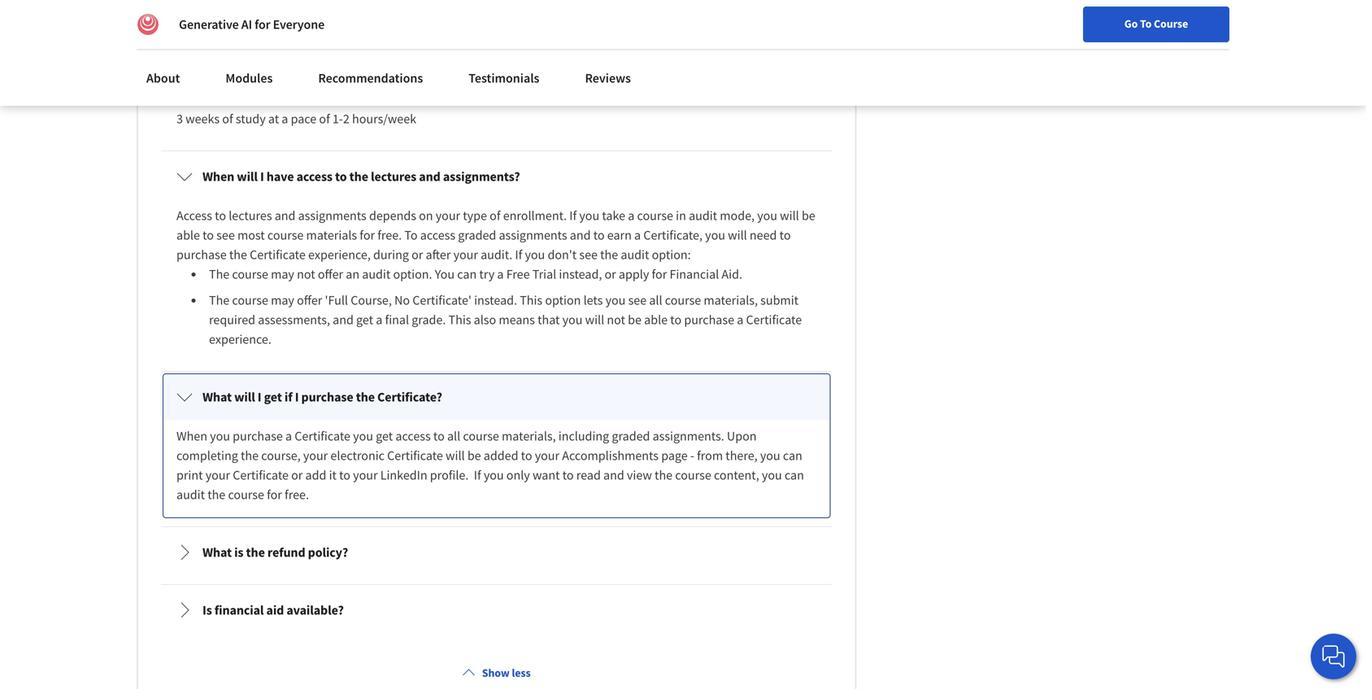 Task type: describe. For each thing, give the bounding box(es) containing it.
certificate?
[[377, 389, 442, 405]]

0 vertical spatial not
[[297, 266, 315, 282]]

will inside dropdown button
[[234, 389, 255, 405]]

will inside dropdown button
[[237, 168, 258, 185]]

with
[[396, 0, 420, 10]]

how long does the course take to complete?
[[203, 71, 449, 88]]

get inside dropdown button
[[264, 389, 282, 405]]

you down option at left
[[563, 311, 583, 328]]

go to course button
[[1084, 7, 1230, 42]]

you right the content,
[[762, 467, 782, 483]]

you right lets
[[606, 292, 626, 308]]

course,
[[351, 292, 392, 308]]

reviews
[[585, 70, 631, 86]]

add
[[305, 467, 327, 483]]

when for when will i have access to the lectures and assignments?
[[203, 168, 234, 185]]

assignments?
[[443, 168, 520, 185]]

the course may offer 'full course, no certificate' instead. this option lets you see all course materials, submit required assessments, and get a final grade. this also means that you will not be able to purchase a certificate experience.
[[209, 292, 805, 347]]

at
[[268, 111, 279, 127]]

you
[[435, 266, 455, 282]]

you up completing
[[210, 428, 230, 444]]

certificate down what will i get if i purchase the certificate?
[[295, 428, 351, 444]]

you down the mode,
[[705, 227, 726, 243]]

your up the course may not offer an audit option. you can try a free trial instead, or apply for financial aid.
[[454, 246, 478, 263]]

1 horizontal spatial this
[[520, 292, 543, 308]]

you up the electronic
[[353, 428, 373, 444]]

earn
[[607, 227, 632, 243]]

graded inside access to lectures and assignments depends on your type of enrollment. if you take a course in audit mode, you will be able to see most course materials for free. to access graded assignments and to earn a certificate, you will need to purchase the certificate experience, during or after your audit. if you don't see the audit option:
[[458, 227, 496, 243]]

type
[[463, 207, 487, 224]]

be inside when you purchase a certificate you get access to all course materials, including graded assignments. upon completing the course, your electronic certificate will be added to your accomplishments page - from there, you can print your certificate or add it to your linkedin profile.  if you only want to read and view the course content, you can audit the course for free.
[[468, 447, 481, 464]]

pace
[[291, 111, 317, 127]]

a down aid.
[[737, 311, 744, 328]]

will down the mode,
[[728, 227, 747, 243]]

apply
[[619, 266, 649, 282]]

for right the ai
[[255, 16, 270, 33]]

want
[[533, 467, 560, 483]]

purchase inside access to lectures and assignments depends on your type of enrollment. if you take a course in audit mode, you will be able to see most course materials for free. to access graded assignments and to earn a certificate, you will need to purchase the certificate experience, during or after your audit. if you don't see the audit option:
[[177, 246, 227, 263]]

will inside the course may offer 'full course, no certificate' instead. this option lets you see all course materials, submit required assessments, and get a final grade. this also means that you will not be able to purchase a certificate experience.
[[585, 311, 605, 328]]

course inside dropdown button
[[309, 71, 347, 88]]

show
[[482, 665, 510, 680]]

is
[[234, 544, 244, 560]]

of inside access to lectures and assignments depends on your type of enrollment. if you take a course in audit mode, you will be able to see most course materials for free. to access graded assignments and to earn a certificate, you will need to purchase the certificate experience, during or after your audit. if you don't see the audit option:
[[490, 207, 501, 224]]

access to lectures and assignments depends on your type of enrollment. if you take a course in audit mode, you will be able to see most course materials for free. to access graded assignments and to earn a certificate, you will need to purchase the certificate experience, during or after your audit. if you don't see the audit option:
[[177, 207, 818, 263]]

english button
[[1025, 0, 1123, 53]]

to up profile.
[[433, 428, 445, 444]]

efficiently.
[[221, 14, 277, 30]]

after
[[426, 246, 451, 263]]

i right if
[[295, 389, 299, 405]]

chat with us image
[[1321, 643, 1347, 669]]

show less
[[482, 665, 531, 680]]

reviews
[[177, 14, 218, 30]]

able inside access to lectures and assignments depends on your type of enrollment. if you take a course in audit mode, you will be able to see most course materials for free. to access graded assignments and to earn a certificate, you will need to purchase the certificate experience, during or after your audit. if you don't see the audit option:
[[177, 227, 200, 243]]

course down -
[[675, 467, 712, 483]]

english
[[1055, 18, 1094, 35]]

reviews link
[[575, 60, 641, 96]]

your up add
[[303, 447, 328, 464]]

experience.
[[209, 331, 272, 347]]

your up the 'want'
[[535, 447, 560, 464]]

when will i have access to the lectures and assignments?
[[203, 168, 520, 185]]

an
[[346, 266, 360, 282]]

does
[[258, 71, 285, 88]]

-
[[691, 447, 695, 464]]

restaurant
[[720, 0, 776, 10]]

0 vertical spatial offer
[[318, 266, 343, 282]]

course down course,
[[228, 486, 264, 503]]

if inside when you purchase a certificate you get access to all course materials, including graded assignments. upon completing the course, your electronic certificate will be added to your accomplishments page - from there, you can print your certificate or add it to your linkedin profile.  if you only want to read and view the course content, you can audit the course for free.
[[474, 467, 481, 483]]

the right does on the top of page
[[288, 71, 307, 88]]

what is the refund policy? button
[[164, 529, 830, 575]]

course down "financial"
[[665, 292, 701, 308]]

and inside dropdown button
[[419, 168, 441, 185]]

access
[[177, 207, 212, 224]]

0 horizontal spatial of
[[222, 111, 233, 127]]

option.
[[393, 266, 432, 282]]

1 horizontal spatial if
[[515, 246, 522, 263]]

generative
[[179, 16, 239, 33]]

is
[[203, 602, 212, 618]]

3.5
[[468, 0, 485, 10]]

language
[[487, 0, 537, 10]]

to right need
[[780, 227, 791, 243]]

utilize
[[250, 0, 283, 10]]

accomplishments
[[562, 447, 659, 464]]

free. inside when you purchase a certificate you get access to all course materials, including graded assignments. upon completing the course, your electronic certificate will be added to your accomplishments page - from there, you can print your certificate or add it to your linkedin profile.  if you only want to read and view the course content, you can audit the course for free.
[[285, 486, 309, 503]]

recommendations
[[318, 70, 423, 86]]

a right earn
[[635, 227, 641, 243]]

access inside access to lectures and assignments depends on your type of enrollment. if you take a course in audit mode, you will be able to see most course materials for free. to access graded assignments and to earn a certificate, you will need to purchase the certificate experience, during or after your audit. if you don't see the audit option:
[[420, 227, 456, 243]]

on
[[419, 207, 433, 224]]

modules link
[[216, 60, 283, 96]]

purchase inside when you purchase a certificate you get access to all course materials, including graded assignments. upon completing the course, your electronic certificate will be added to your accomplishments page - from there, you can print your certificate or add it to your linkedin profile.  if you only want to read and view the course content, you can audit the course for free.
[[233, 428, 283, 444]]

in
[[676, 207, 686, 224]]

certificate up linkedin
[[387, 447, 443, 464]]

0 horizontal spatial this
[[449, 311, 471, 328]]

about link
[[137, 60, 190, 96]]

lectures inside access to lectures and assignments depends on your type of enrollment. if you take a course in audit mode, you will be able to see most course materials for free. to access graded assignments and to earn a certificate, you will need to purchase the certificate experience, during or after your audit. if you don't see the audit option:
[[229, 207, 272, 224]]

your right on
[[436, 207, 460, 224]]

if
[[285, 389, 293, 405]]

depends
[[369, 207, 416, 224]]

i for have
[[260, 168, 264, 185]]

completing
[[177, 447, 238, 464]]

testimonials
[[469, 70, 540, 86]]

2 vertical spatial can
[[785, 467, 804, 483]]

not inside the course may offer 'full course, no certificate' instead. this option lets you see all course materials, submit required assessments, and get a final grade. this also means that you will not be able to purchase a certificate experience.
[[607, 311, 626, 328]]

long
[[231, 71, 256, 88]]

engineering
[[329, 0, 394, 10]]

classify
[[591, 0, 631, 10]]

a inside when you purchase a certificate you get access to all course materials, including graded assignments. upon completing the course, your electronic certificate will be added to your accomplishments page - from there, you can print your certificate or add it to your linkedin profile.  if you only want to read and view the course content, you can audit the course for free.
[[286, 428, 292, 444]]

your down the electronic
[[353, 467, 378, 483]]

to up efficiently. on the top left
[[236, 0, 247, 10]]

what is the refund policy?
[[203, 544, 348, 560]]

study
[[236, 111, 266, 127]]

weeks
[[186, 111, 220, 127]]

materials, inside the course may offer 'full course, no certificate' instead. this option lets you see all course materials, submit required assessments, and get a final grade. this also means that you will not be able to purchase a certificate experience.
[[704, 292, 758, 308]]

electronic
[[331, 447, 385, 464]]

content,
[[714, 467, 760, 483]]

and down have
[[275, 207, 296, 224]]

and inside the course may offer 'full course, no certificate' instead. this option lets you see all course materials, submit required assessments, and get a final grade. this also means that you will not be able to purchase a certificate experience.
[[333, 311, 354, 328]]

will right the mode,
[[780, 207, 799, 224]]

materials, inside when you purchase a certificate you get access to all course materials, including graded assignments. upon completing the course, your electronic certificate will be added to your accomplishments page - from there, you can print your certificate or add it to your linkedin profile.  if you only want to read and view the course content, you can audit the course for free.
[[502, 428, 556, 444]]

deeplearning.ai image
[[137, 13, 159, 36]]

to inside access to lectures and assignments depends on your type of enrollment. if you take a course in audit mode, you will be able to see most course materials for free. to access graded assignments and to earn a certificate, you will need to purchase the certificate experience, during or after your audit. if you don't see the audit option:
[[405, 227, 418, 243]]

free
[[507, 266, 530, 282]]

the inside dropdown button
[[356, 389, 375, 405]]

to up only on the bottom left
[[521, 447, 532, 464]]

the course may not offer an audit option. you can try a free trial instead, or apply for financial aid.
[[209, 266, 743, 282]]

about
[[146, 70, 180, 86]]

available?
[[287, 602, 344, 618]]

required
[[209, 311, 255, 328]]

you right there,
[[760, 447, 781, 464]]

to left earn
[[594, 227, 605, 243]]

certificate inside access to lectures and assignments depends on your type of enrollment. if you take a course in audit mode, you will be able to see most course materials for free. to access graded assignments and to earn a certificate, you will need to purchase the certificate experience, during or after your audit. if you don't see the audit option:
[[250, 246, 306, 263]]

audit up apply
[[621, 246, 649, 263]]

to down access
[[203, 227, 214, 243]]

profile.
[[430, 467, 469, 483]]

the right is
[[246, 544, 265, 560]]

to right access
[[215, 207, 226, 224]]

'full
[[325, 292, 348, 308]]

submit
[[761, 292, 799, 308]]

when for when you purchase a certificate you get access to all course materials, including graded assignments. upon completing the course, your electronic certificate will be added to your accomplishments page - from there, you can print your certificate or add it to your linkedin profile.  if you only want to read and view the course content, you can audit the course for free.
[[177, 428, 207, 444]]

get inside when you purchase a certificate you get access to all course materials, including graded assignments. upon completing the course, your electronic certificate will be added to your accomplishments page - from there, you can print your certificate or add it to your linkedin profile.  if you only want to read and view the course content, you can audit the course for free.
[[376, 428, 393, 444]]

will inside when you purchase a certificate you get access to all course materials, including graded assignments. upon completing the course, your electronic certificate will be added to your accomplishments page - from there, you can print your certificate or add it to your linkedin profile.  if you only want to read and view the course content, you can audit the course for free.
[[446, 447, 465, 464]]

a left final
[[376, 311, 383, 328]]

that
[[538, 311, 560, 328]]

what will i get if i purchase the certificate?
[[203, 389, 442, 405]]

able inside the course may offer 'full course, no certificate' instead. this option lets you see all course materials, submit required assessments, and get a final grade. this also means that you will not be able to purchase a certificate experience.
[[644, 311, 668, 328]]



Task type: vqa. For each thing, say whether or not it's contained in the screenshot.
Show less dropdown button
yes



Task type: locate. For each thing, give the bounding box(es) containing it.
purchase inside dropdown button
[[301, 389, 354, 405]]

0 vertical spatial may
[[271, 266, 294, 282]]

certificate inside the course may offer 'full course, no certificate' instead. this option lets you see all course materials, submit required assessments, and get a final grade. this also means that you will not be able to purchase a certificate experience.
[[746, 311, 802, 328]]

the inside dropdown button
[[349, 168, 368, 185]]

the inside the course may offer 'full course, no certificate' instead. this option lets you see all course materials, submit required assessments, and get a final grade. this also means that you will not be able to purchase a certificate experience.
[[209, 292, 230, 308]]

2 the from the top
[[209, 292, 230, 308]]

0 horizontal spatial graded
[[458, 227, 496, 243]]

also
[[474, 311, 496, 328]]

certificate down course,
[[233, 467, 289, 483]]

free.
[[378, 227, 402, 243], [285, 486, 309, 503]]

what inside dropdown button
[[203, 544, 232, 560]]

all inside the course may offer 'full course, no certificate' instead. this option lets you see all course materials, submit required assessments, and get a final grade. this also means that you will not be able to purchase a certificate experience.
[[649, 292, 663, 308]]

if right enrollment.
[[570, 207, 577, 224]]

assignments down enrollment.
[[499, 227, 567, 243]]

1 what from the top
[[203, 389, 232, 405]]

1 vertical spatial not
[[607, 311, 626, 328]]

see left most
[[217, 227, 235, 243]]

2 horizontal spatial be
[[802, 207, 816, 224]]

and down 'full
[[333, 311, 354, 328]]

1 vertical spatial graded
[[612, 428, 650, 444]]

2 vertical spatial get
[[376, 428, 393, 444]]

the
[[423, 0, 441, 10], [288, 71, 307, 88], [349, 168, 368, 185], [229, 246, 247, 263], [600, 246, 618, 263], [356, 389, 375, 405], [241, 447, 259, 464], [655, 467, 673, 483], [208, 486, 226, 503], [246, 544, 265, 560]]

will left if
[[234, 389, 255, 405]]

graded up accomplishments on the bottom of the page
[[612, 428, 650, 444]]

course left in
[[637, 207, 674, 224]]

0 vertical spatial able
[[177, 227, 200, 243]]

purchase down "financial"
[[684, 311, 735, 328]]

be right the mode,
[[802, 207, 816, 224]]

graded down type on the left of the page
[[458, 227, 496, 243]]

modules
[[226, 70, 273, 86]]

see inside the course may offer 'full course, no certificate' instead. this option lets you see all course materials, submit required assessments, and get a final grade. this also means that you will not be able to purchase a certificate experience.
[[628, 292, 647, 308]]

certificate down submit
[[746, 311, 802, 328]]

audit right in
[[689, 207, 718, 224]]

1 vertical spatial this
[[449, 311, 471, 328]]

1 horizontal spatial get
[[356, 311, 373, 328]]

or inside access to lectures and assignments depends on your type of enrollment. if you take a course in audit mode, you will be able to see most course materials for free. to access graded assignments and to earn a certificate, you will need to purchase the certificate experience, during or after your audit. if you don't see the audit option:
[[412, 246, 423, 263]]

the
[[209, 266, 230, 282], [209, 292, 230, 308]]

i inside dropdown button
[[260, 168, 264, 185]]

and up don't at the left
[[570, 227, 591, 243]]

certificate
[[250, 246, 306, 263], [746, 311, 802, 328], [295, 428, 351, 444], [387, 447, 443, 464], [233, 467, 289, 483]]

free. inside access to lectures and assignments depends on your type of enrollment. if you take a course in audit mode, you will be able to see most course materials for free. to access graded assignments and to earn a certificate, you will need to purchase the certificate experience, during or after your audit. if you don't see the audit option:
[[378, 227, 402, 243]]

for down course,
[[267, 486, 282, 503]]

go to course
[[1125, 16, 1189, 31]]

1 horizontal spatial see
[[579, 246, 598, 263]]

purchase
[[177, 246, 227, 263], [684, 311, 735, 328], [301, 389, 354, 405], [233, 428, 283, 444]]

1 horizontal spatial not
[[607, 311, 626, 328]]

including
[[559, 428, 609, 444]]

can right the content,
[[785, 467, 804, 483]]

0 vertical spatial lectures
[[371, 168, 417, 185]]

and down accomplishments on the bottom of the page
[[604, 467, 625, 483]]

1 horizontal spatial free.
[[378, 227, 402, 243]]

1 horizontal spatial or
[[412, 246, 423, 263]]

when inside when you purchase a certificate you get access to all course materials, including graded assignments. upon completing the course, your electronic certificate will be added to your accomplishments page - from there, you can print your certificate or add it to your linkedin profile.  if you only want to read and view the course content, you can audit the course for free.
[[177, 428, 207, 444]]

aid
[[266, 602, 284, 618]]

to inside the when will i have access to the lectures and assignments? dropdown button
[[335, 168, 347, 185]]

testimonials link
[[459, 60, 549, 96]]

a right try
[[497, 266, 504, 282]]

2 horizontal spatial or
[[605, 266, 616, 282]]

what for what is the refund policy?
[[203, 544, 232, 560]]

don't
[[548, 246, 577, 263]]

course
[[309, 71, 347, 88], [637, 207, 674, 224], [268, 227, 304, 243], [232, 266, 268, 282], [232, 292, 268, 308], [665, 292, 701, 308], [463, 428, 499, 444], [675, 467, 712, 483], [228, 486, 264, 503]]

the down completing
[[208, 486, 226, 503]]

be inside the course may offer 'full course, no certificate' instead. this option lets you see all course materials, submit required assessments, and get a final grade. this also means that you will not be able to purchase a certificate experience.
[[628, 311, 642, 328]]

see down apply
[[628, 292, 647, 308]]

1 vertical spatial can
[[783, 447, 803, 464]]

1 vertical spatial the
[[209, 292, 230, 308]]

for up during
[[360, 227, 375, 243]]

2 vertical spatial see
[[628, 292, 647, 308]]

0 horizontal spatial take
[[349, 71, 374, 88]]

what for what will i get if i purchase the certificate?
[[203, 389, 232, 405]]

for inside access to lectures and assignments depends on your type of enrollment. if you take a course in audit mode, you will be able to see most course materials for free. to access graded assignments and to earn a certificate, you will need to purchase the certificate experience, during or after your audit. if you don't see the audit option:
[[360, 227, 375, 243]]

to right the go
[[1140, 16, 1152, 31]]

audit inside when you purchase a certificate you get access to all course materials, including graded assignments. upon completing the course, your electronic certificate will be added to your accomplishments page - from there, you can print your certificate or add it to your linkedin profile.  if you only want to read and view the course content, you can audit the course for free.
[[177, 486, 205, 503]]

to down "1-" at the top left
[[335, 168, 347, 185]]

a right at
[[282, 111, 288, 127]]

to right "it"
[[339, 467, 351, 483]]

1 horizontal spatial lectures
[[371, 168, 417, 185]]

get inside the course may offer 'full course, no certificate' instead. this option lets you see all course materials, submit required assessments, and get a final grade. this also means that you will not be able to purchase a certificate experience.
[[356, 311, 373, 328]]

1 horizontal spatial take
[[602, 207, 626, 224]]

from
[[697, 447, 723, 464]]

1 vertical spatial take
[[602, 207, 626, 224]]

is financial aid available?
[[203, 602, 344, 618]]

the for the course may not offer an audit option. you can try a free trial instead, or apply for financial aid.
[[209, 266, 230, 282]]

access inside dropdown button
[[297, 168, 333, 185]]

page
[[662, 447, 688, 464]]

1 vertical spatial when
[[177, 428, 207, 444]]

you down added
[[484, 467, 504, 483]]

0 vertical spatial assignments
[[298, 207, 367, 224]]

if up free
[[515, 246, 522, 263]]

what will i get if i purchase the certificate? button
[[164, 374, 830, 420]]

course up required
[[232, 292, 268, 308]]

certificate,
[[644, 227, 703, 243]]

1 vertical spatial or
[[605, 266, 616, 282]]

0 horizontal spatial be
[[468, 447, 481, 464]]

all inside when you purchase a certificate you get access to all course materials, including graded assignments. upon completing the course, your electronic certificate will be added to your accomplishments page - from there, you can print your certificate or add it to your linkedin profile.  if you only want to read and view the course content, you can audit the course for free.
[[447, 428, 461, 444]]

1 horizontal spatial all
[[649, 292, 663, 308]]

hours/week
[[352, 111, 417, 127]]

you
[[579, 207, 600, 224], [757, 207, 778, 224], [705, 227, 726, 243], [525, 246, 545, 263], [606, 292, 626, 308], [563, 311, 583, 328], [210, 428, 230, 444], [353, 428, 373, 444], [760, 447, 781, 464], [484, 467, 504, 483], [762, 467, 782, 483]]

0 vertical spatial free.
[[378, 227, 402, 243]]

2 vertical spatial be
[[468, 447, 481, 464]]

2 horizontal spatial of
[[490, 207, 501, 224]]

1 horizontal spatial assignments
[[499, 227, 567, 243]]

of left "1-" at the top left
[[319, 111, 330, 127]]

the left course,
[[241, 447, 259, 464]]

have
[[267, 168, 294, 185]]

0 vertical spatial graded
[[458, 227, 496, 243]]

0 horizontal spatial free.
[[285, 486, 309, 503]]

1 vertical spatial see
[[579, 246, 598, 263]]

to right model
[[577, 0, 589, 10]]

0 vertical spatial to
[[1140, 16, 1152, 31]]

financial
[[215, 602, 264, 618]]

may for not
[[271, 266, 294, 282]]

to inside button
[[1140, 16, 1152, 31]]

everyone
[[273, 16, 325, 33]]

1 horizontal spatial of
[[319, 111, 330, 127]]

audit down print on the bottom of the page
[[177, 486, 205, 503]]

to down depends
[[405, 227, 418, 243]]

ai
[[241, 16, 252, 33]]

1 vertical spatial lectures
[[229, 207, 272, 224]]

the down most
[[229, 246, 247, 263]]

i for get
[[258, 389, 262, 405]]

1 vertical spatial get
[[264, 389, 282, 405]]

0 vertical spatial when
[[203, 168, 234, 185]]

all
[[649, 292, 663, 308], [447, 428, 461, 444]]

i left if
[[258, 389, 262, 405]]

what inside dropdown button
[[203, 389, 232, 405]]

get
[[356, 311, 373, 328], [264, 389, 282, 405], [376, 428, 393, 444]]

2 vertical spatial or
[[291, 467, 303, 483]]

0 horizontal spatial materials,
[[502, 428, 556, 444]]

access up after
[[420, 227, 456, 243]]

when inside dropdown button
[[203, 168, 234, 185]]

take inside access to lectures and assignments depends on your type of enrollment. if you take a course in audit mode, you will be able to see most course materials for free. to access graded assignments and to earn a certificate, you will need to purchase the certificate experience, during or after your audit. if you don't see the audit option:
[[602, 207, 626, 224]]

when up completing
[[177, 428, 207, 444]]

1 vertical spatial what
[[203, 544, 232, 560]]

financial
[[670, 266, 719, 282]]

1 vertical spatial access
[[420, 227, 456, 243]]

0 vertical spatial or
[[412, 246, 423, 263]]

how
[[203, 71, 228, 88]]

show less button
[[456, 658, 537, 687]]

purchase right if
[[301, 389, 354, 405]]

1-
[[333, 111, 343, 127]]

all down option:
[[649, 292, 663, 308]]

your down completing
[[206, 467, 230, 483]]

free. down add
[[285, 486, 309, 503]]

can right there,
[[783, 447, 803, 464]]

purchase down access
[[177, 246, 227, 263]]

how
[[210, 0, 233, 10]]

model
[[540, 0, 575, 10]]

0 horizontal spatial get
[[264, 389, 282, 405]]

assessments,
[[258, 311, 330, 328]]

1 horizontal spatial be
[[628, 311, 642, 328]]

prompt
[[285, 0, 326, 10]]

1 vertical spatial may
[[271, 292, 294, 308]]

1 may from the top
[[271, 266, 294, 282]]

0 vertical spatial get
[[356, 311, 373, 328]]

0 vertical spatial take
[[349, 71, 374, 88]]

course up added
[[463, 428, 499, 444]]

view
[[627, 467, 652, 483]]

be
[[802, 207, 816, 224], [628, 311, 642, 328], [468, 447, 481, 464]]

a
[[282, 111, 288, 127], [628, 207, 635, 224], [635, 227, 641, 243], [497, 266, 504, 282], [376, 311, 383, 328], [737, 311, 744, 328], [286, 428, 292, 444]]

0 vertical spatial all
[[649, 292, 663, 308]]

not down experience,
[[297, 266, 315, 282]]

access inside when you purchase a certificate you get access to all course materials, including graded assignments. upon completing the course, your electronic certificate will be added to your accomplishments page - from there, you can print your certificate or add it to your linkedin profile.  if you only want to read and view the course content, you can audit the course for free.
[[396, 428, 431, 444]]

take inside dropdown button
[[349, 71, 374, 88]]

and
[[634, 0, 655, 10], [419, 168, 441, 185], [275, 207, 296, 224], [570, 227, 591, 243], [333, 311, 354, 328], [604, 467, 625, 483]]

0 horizontal spatial not
[[297, 266, 315, 282]]

show notifications image
[[1147, 20, 1167, 40]]

enrollment.
[[503, 207, 567, 224]]

read
[[577, 467, 601, 483]]

experience,
[[308, 246, 371, 263]]

instead,
[[559, 266, 602, 282]]

how long does the course take to complete? button
[[164, 57, 830, 102]]

the down 2 on the left top of page
[[349, 168, 368, 185]]

1 vertical spatial if
[[515, 246, 522, 263]]

what up completing
[[203, 389, 232, 405]]

0 horizontal spatial lectures
[[229, 207, 272, 224]]

you up trial
[[525, 246, 545, 263]]

policy?
[[308, 544, 348, 560]]

0 vertical spatial can
[[457, 266, 477, 282]]

2 horizontal spatial if
[[570, 207, 577, 224]]

the down page
[[655, 467, 673, 483]]

1 vertical spatial free.
[[285, 486, 309, 503]]

to inside how long does the course take to complete? dropdown button
[[376, 71, 388, 88]]

the inside learn how to utilize prompt engineering with the gpt-3.5 language model to classify and summarize restaurant reviews efficiently.
[[423, 0, 441, 10]]

access right have
[[297, 168, 333, 185]]

lectures
[[371, 168, 417, 185], [229, 207, 272, 224]]

may inside the course may offer 'full course, no certificate' instead. this option lets you see all course materials, submit required assessments, and get a final grade. this also means that you will not be able to purchase a certificate experience.
[[271, 292, 294, 308]]

or inside when you purchase a certificate you get access to all course materials, including graded assignments. upon completing the course, your electronic certificate will be added to your accomplishments page - from there, you can print your certificate or add it to your linkedin profile.  if you only want to read and view the course content, you can audit the course for free.
[[291, 467, 303, 483]]

and inside when you purchase a certificate you get access to all course materials, including graded assignments. upon completing the course, your electronic certificate will be added to your accomplishments page - from there, you can print your certificate or add it to your linkedin profile.  if you only want to read and view the course content, you can audit the course for free.
[[604, 467, 625, 483]]

1 vertical spatial to
[[405, 227, 418, 243]]

will left have
[[237, 168, 258, 185]]

less
[[512, 665, 531, 680]]

0 horizontal spatial all
[[447, 428, 461, 444]]

course right most
[[268, 227, 304, 243]]

get down 'course,'
[[356, 311, 373, 328]]

3 weeks of study at a pace of 1-2 hours/week
[[177, 111, 417, 127]]

0 horizontal spatial able
[[177, 227, 200, 243]]

1 vertical spatial be
[[628, 311, 642, 328]]

you right enrollment.
[[579, 207, 600, 224]]

0 horizontal spatial to
[[405, 227, 418, 243]]

lectures inside dropdown button
[[371, 168, 417, 185]]

0 vertical spatial this
[[520, 292, 543, 308]]

course,
[[261, 447, 301, 464]]

only
[[507, 467, 530, 483]]

1 vertical spatial able
[[644, 311, 668, 328]]

take
[[349, 71, 374, 88], [602, 207, 626, 224]]

2 vertical spatial if
[[474, 467, 481, 483]]

option:
[[652, 246, 691, 263]]

assignments
[[298, 207, 367, 224], [499, 227, 567, 243]]

for inside when you purchase a certificate you get access to all course materials, including graded assignments. upon completing the course, your electronic certificate will be added to your accomplishments page - from there, you can print your certificate or add it to your linkedin profile.  if you only want to read and view the course content, you can audit the course for free.
[[267, 486, 282, 503]]

1 vertical spatial materials,
[[502, 428, 556, 444]]

mode,
[[720, 207, 755, 224]]

purchase up course,
[[233, 428, 283, 444]]

lets
[[584, 292, 603, 308]]

free. up during
[[378, 227, 402, 243]]

and up on
[[419, 168, 441, 185]]

2 may from the top
[[271, 292, 294, 308]]

lectures up most
[[229, 207, 272, 224]]

1 horizontal spatial to
[[1140, 16, 1152, 31]]

may for offer
[[271, 292, 294, 308]]

may
[[271, 266, 294, 282], [271, 292, 294, 308]]

the down earn
[[600, 246, 618, 263]]

to
[[236, 0, 247, 10], [577, 0, 589, 10], [376, 71, 388, 88], [335, 168, 347, 185], [215, 207, 226, 224], [203, 227, 214, 243], [594, 227, 605, 243], [780, 227, 791, 243], [671, 311, 682, 328], [433, 428, 445, 444], [521, 447, 532, 464], [339, 467, 351, 483], [563, 467, 574, 483]]

or up the option.
[[412, 246, 423, 263]]

to down "financial"
[[671, 311, 682, 328]]

means
[[499, 311, 535, 328]]

final
[[385, 311, 409, 328]]

2 horizontal spatial see
[[628, 292, 647, 308]]

a up earn
[[628, 207, 635, 224]]

None search field
[[232, 10, 622, 43]]

see up the instead,
[[579, 246, 598, 263]]

option
[[545, 292, 581, 308]]

0 vertical spatial what
[[203, 389, 232, 405]]

0 vertical spatial be
[[802, 207, 816, 224]]

graded inside when you purchase a certificate you get access to all course materials, including graded assignments. upon completing the course, your electronic certificate will be added to your accomplishments page - from there, you can print your certificate or add it to your linkedin profile.  if you only want to read and view the course content, you can audit the course for free.
[[612, 428, 650, 444]]

1 vertical spatial assignments
[[499, 227, 567, 243]]

it
[[329, 467, 337, 483]]

graded
[[458, 227, 496, 243], [612, 428, 650, 444]]

1 the from the top
[[209, 266, 230, 282]]

try
[[479, 266, 495, 282]]

to inside the course may offer 'full course, no certificate' instead. this option lets you see all course materials, submit required assessments, and get a final grade. this also means that you will not be able to purchase a certificate experience.
[[671, 311, 682, 328]]

be inside access to lectures and assignments depends on your type of enrollment. if you take a course in audit mode, you will be able to see most course materials for free. to access graded assignments and to earn a certificate, you will need to purchase the certificate experience, during or after your audit. if you don't see the audit option:
[[802, 207, 816, 224]]

0 vertical spatial the
[[209, 266, 230, 282]]

what left is
[[203, 544, 232, 560]]

get up the electronic
[[376, 428, 393, 444]]

learn
[[177, 0, 207, 10]]

0 horizontal spatial if
[[474, 467, 481, 483]]

to left read
[[563, 467, 574, 483]]

can left try
[[457, 266, 477, 282]]

and inside learn how to utilize prompt engineering with the gpt-3.5 language model to classify and summarize restaurant reviews efficiently.
[[634, 0, 655, 10]]

of right type on the left of the page
[[490, 207, 501, 224]]

purchase inside the course may offer 'full course, no certificate' instead. this option lets you see all course materials, submit required assessments, and get a final grade. this also means that you will not be able to purchase a certificate experience.
[[684, 311, 735, 328]]

1 horizontal spatial materials,
[[704, 292, 758, 308]]

2 horizontal spatial get
[[376, 428, 393, 444]]

1 horizontal spatial able
[[644, 311, 668, 328]]

audit right "an"
[[362, 266, 391, 282]]

when you purchase a certificate you get access to all course materials, including graded assignments. upon completing the course, your electronic certificate will be added to your accomplishments page - from there, you can print your certificate or add it to your linkedin profile.  if you only want to read and view the course content, you can audit the course for free.
[[177, 428, 807, 503]]

i left have
[[260, 168, 264, 185]]

or
[[412, 246, 423, 263], [605, 266, 616, 282], [291, 467, 303, 483]]

0 vertical spatial see
[[217, 227, 235, 243]]

there,
[[726, 447, 758, 464]]

0 horizontal spatial or
[[291, 467, 303, 483]]

trial
[[533, 266, 557, 282]]

2 vertical spatial access
[[396, 428, 431, 444]]

2 what from the top
[[203, 544, 232, 560]]

materials
[[306, 227, 357, 243]]

1 vertical spatial all
[[447, 428, 461, 444]]

1 vertical spatial offer
[[297, 292, 322, 308]]

this up means at the left of the page
[[520, 292, 543, 308]]

0 vertical spatial materials,
[[704, 292, 758, 308]]

be left added
[[468, 447, 481, 464]]

certificate down most
[[250, 246, 306, 263]]

when
[[203, 168, 234, 185], [177, 428, 207, 444]]

0 vertical spatial if
[[570, 207, 577, 224]]

of left study in the left top of the page
[[222, 111, 233, 127]]

take up 2 on the left top of page
[[349, 71, 374, 88]]

0 vertical spatial access
[[297, 168, 333, 185]]

the for the course may offer 'full course, no certificate' instead. this option lets you see all course materials, submit required assessments, and get a final grade. this also means that you will not be able to purchase a certificate experience.
[[209, 292, 230, 308]]

course down most
[[232, 266, 268, 282]]

offer inside the course may offer 'full course, no certificate' instead. this option lets you see all course materials, submit required assessments, and get a final grade. this also means that you will not be able to purchase a certificate experience.
[[297, 292, 322, 308]]

0 horizontal spatial assignments
[[298, 207, 367, 224]]

for down option:
[[652, 266, 667, 282]]

0 horizontal spatial see
[[217, 227, 235, 243]]

you up need
[[757, 207, 778, 224]]

recommendations link
[[309, 60, 433, 96]]

or left add
[[291, 467, 303, 483]]

1 horizontal spatial graded
[[612, 428, 650, 444]]



